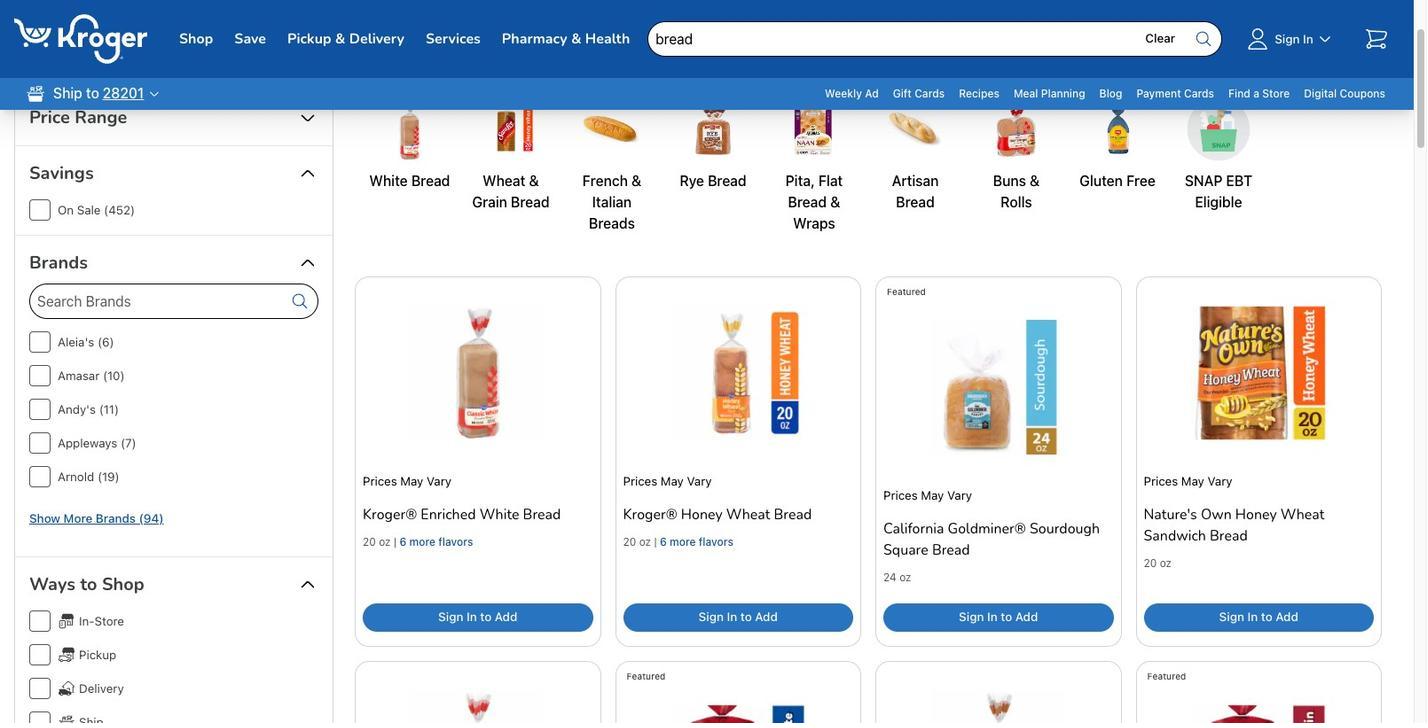 Task type: vqa. For each thing, say whether or not it's contained in the screenshot.
the leftmost Tylenol Extra Strength Adult Coated Tablets IMAGE
no



Task type: describe. For each thing, give the bounding box(es) containing it.
20 for kroger® honey wheat bread
[[623, 536, 636, 549]]

vary up kroger® honey wheat bread
[[687, 475, 712, 489]]

bread inside white bread link
[[411, 173, 450, 189]]

artisan bread
[[892, 173, 939, 210]]

brands inside button
[[96, 512, 136, 526]]

buns & rolls
[[993, 173, 1040, 210]]

savings
[[29, 161, 94, 185]]

sign in to add for 2nd sign in to add button
[[699, 610, 778, 625]]

artisan bread link
[[875, 89, 956, 213]]

2 sign in to add button from the left
[[623, 604, 853, 632]]

artisan bread image
[[875, 89, 956, 170]]

save
[[234, 29, 266, 49]]

clear button
[[1131, 21, 1189, 57]]

Arnold checkbox
[[29, 467, 51, 488]]

24 oz
[[883, 571, 911, 584]]

shop inside dropdown button
[[102, 573, 144, 597]]

On Sale checkbox
[[29, 200, 51, 221]]

kroger® white sandwich bread image
[[410, 691, 545, 724]]

Amasar checkbox
[[29, 365, 51, 387]]

digital coupons link
[[1297, 78, 1393, 110]]

shop button
[[172, 24, 220, 54]]

meal
[[1014, 87, 1038, 100]]

eligible
[[1195, 194, 1242, 210]]

search image
[[1193, 28, 1214, 50]]

pita, flat bread & wraps
[[786, 173, 843, 231]]

sign in
[[1275, 32, 1313, 46]]

kroger® honey wheat bread image
[[671, 306, 806, 441]]

featured for california goldminer® sourdough square bread image at right
[[887, 286, 926, 297]]

digital
[[1304, 87, 1337, 100]]

oz down sandwich
[[1160, 557, 1172, 570]]

may up 'enriched'
[[400, 475, 423, 489]]

bread inside california goldminer® sourdough square bread
[[932, 541, 970, 561]]

gluten free link
[[1077, 89, 1158, 192]]

Clear search field
[[648, 0, 1222, 78]]

buns
[[993, 173, 1026, 189]]

vary up 'enriched'
[[427, 475, 451, 489]]

breads
[[589, 216, 635, 231]]

show
[[29, 512, 60, 526]]

28201
[[103, 85, 144, 101]]

bread inside 'rye bread' link
[[708, 173, 747, 189]]

in inside dropdown button
[[1303, 32, 1313, 46]]

pita,
[[786, 173, 815, 189]]

kroger® soft wheat bread image
[[931, 691, 1066, 724]]

enriched
[[421, 506, 476, 525]]

kroger® enriched white bread link
[[363, 498, 593, 533]]

wheat & grain bread link
[[470, 89, 552, 213]]

weekly ad link
[[818, 78, 886, 110]]

add for 1st sign in to add button
[[495, 610, 517, 625]]

prices up california
[[883, 489, 918, 503]]

oz down kroger® enriched white bread at the left of page
[[379, 536, 391, 549]]

rye bread image
[[672, 89, 754, 170]]

honey inside nature's own honey wheat sandwich bread
[[1235, 506, 1277, 525]]

snap ebt eligible
[[1185, 173, 1253, 210]]

sign for 1st sign in to add button
[[438, 610, 463, 625]]

show more brands (94)
[[29, 512, 164, 526]]

wheat & grain bread image
[[470, 89, 552, 170]]

& for pharmacy
[[571, 29, 581, 49]]

oz down kroger® honey wheat bread
[[639, 536, 651, 549]]

to inside dropdown button
[[80, 573, 97, 597]]

flavors for enriched
[[438, 536, 473, 549]]

sign for second sign in to add button from the right
[[959, 610, 984, 625]]

ship
[[53, 85, 82, 101]]

pita, flat bread & wraps image
[[773, 89, 855, 170]]

| for enriched
[[394, 536, 397, 549]]

0 horizontal spatial white
[[369, 173, 408, 189]]

weekly
[[825, 87, 862, 100]]

1 horizontal spatial white
[[480, 506, 519, 525]]

ship to 28201
[[53, 85, 144, 101]]

6 more flavors link for honey
[[660, 533, 733, 549]]

search brands - list of brands will update below as you type image
[[289, 291, 310, 312]]

brands button
[[29, 243, 318, 284]]

french & italian breads link
[[571, 89, 653, 234]]

20 oz | 6 more flavors for honey
[[623, 536, 733, 549]]

arnold (19)
[[58, 470, 119, 484]]

aleia's (6)
[[58, 335, 114, 349]]

price
[[29, 106, 70, 129]]

brands inside dropdown button
[[29, 251, 88, 275]]

price range
[[29, 106, 127, 129]]

(94)
[[139, 512, 164, 526]]

ways to shop button
[[29, 565, 318, 606]]

filter
[[65, 43, 106, 67]]

Andy's checkbox
[[29, 399, 51, 420]]

planning
[[1041, 87, 1085, 100]]

prices up kroger® enriched white bread at the left of page
[[363, 475, 397, 489]]

prices may vary up kroger® honey wheat bread
[[623, 475, 712, 489]]

on sale (452)
[[58, 203, 135, 217]]

kroger® for kroger® honey wheat bread
[[623, 506, 677, 525]]

store inside find a store "link"
[[1262, 87, 1290, 100]]

1 vertical spatial store
[[94, 615, 124, 629]]

health
[[585, 29, 630, 49]]

nature's own honey wheat sandwich bread
[[1144, 506, 1325, 546]]

(11)
[[99, 403, 119, 417]]

andy's
[[58, 403, 96, 417]]

french & italian breads
[[582, 173, 641, 231]]

1 vertical spatial delivery
[[79, 682, 124, 696]]

24
[[883, 571, 897, 584]]

shop inside dropdown button
[[179, 29, 213, 49]]

pharmacy & health
[[502, 29, 630, 49]]

vary up goldminer®
[[947, 489, 972, 503]]

pita, flat bread & wraps link
[[773, 89, 855, 234]]

sort by:
[[1193, 30, 1236, 44]]

sign in to add for 1st sign in to add button
[[438, 610, 517, 625]]

pharmacy & health button
[[495, 24, 637, 54]]

wheat & grain bread
[[472, 173, 550, 210]]

collapse the ways to shop filter element
[[29, 572, 144, 599]]

buns & rolls link
[[976, 89, 1057, 213]]

kroger® enriched white bread image
[[410, 306, 545, 441]]

gluten free
[[1080, 173, 1156, 189]]

save button
[[227, 24, 273, 54]]

to for second sign in to add button from the right
[[1001, 610, 1012, 625]]

4 sign in to add button from the left
[[1144, 604, 1374, 632]]

Search Brands - List of Brands will update below as you type search field
[[29, 284, 283, 319]]

meal planning
[[1014, 87, 1085, 100]]

free
[[1126, 173, 1156, 189]]

flat
[[819, 173, 843, 189]]

more
[[64, 512, 93, 526]]

to for 2nd sign in to add button
[[740, 610, 752, 625]]

products
[[110, 43, 181, 67]]

recipes link
[[952, 78, 1007, 110]]

Aleia's checkbox
[[29, 332, 51, 353]]

appleways (7)
[[58, 436, 136, 451]]

canyon bakehouse ancient grain 100% whole grain gluten free sandwich bread fresh image
[[1191, 705, 1326, 724]]

rolls
[[1001, 194, 1032, 210]]

20 oz
[[1144, 557, 1172, 570]]

collapse the brands filter element
[[29, 250, 88, 277]]

payment cards link
[[1130, 78, 1221, 110]]

& for buns
[[1030, 173, 1040, 189]]

french & italian breads image
[[571, 89, 653, 170]]

pickup for pickup
[[79, 648, 116, 663]]

in-store
[[79, 615, 124, 629]]

california goldminer® sourdough square bread image
[[931, 320, 1066, 455]]

nature's
[[1144, 506, 1197, 525]]

aleia's
[[58, 335, 94, 349]]

digital coupons
[[1304, 87, 1385, 100]]

kroger® enriched white bread
[[363, 506, 561, 525]]

| for honey
[[654, 536, 657, 549]]

cards for payment cards
[[1184, 87, 1214, 100]]

wraps
[[793, 216, 835, 231]]

amasar (10)
[[58, 369, 125, 383]]

bread
[[355, 13, 431, 51]]

(19)
[[98, 470, 119, 484]]



Task type: locate. For each thing, give the bounding box(es) containing it.
square
[[883, 541, 928, 561]]

bread inside "kroger® honey wheat bread" link
[[774, 506, 812, 525]]

1 horizontal spatial delivery
[[349, 29, 404, 49]]

to for fourth sign in to add button
[[1261, 610, 1273, 625]]

white bread
[[369, 173, 450, 189]]

1 vertical spatial pickup
[[79, 648, 116, 663]]

prices may vary up nature's
[[1144, 475, 1232, 489]]

snap ebt eligible link
[[1178, 89, 1259, 213]]

& down flat
[[830, 194, 840, 210]]

& inside the buns & rolls
[[1030, 173, 1040, 189]]

california goldminer® sourdough square bread
[[883, 520, 1100, 561]]

sign in to add for second sign in to add button from the right
[[959, 610, 1038, 625]]

1 horizontal spatial |
[[654, 536, 657, 549]]

services button
[[419, 24, 488, 54]]

1 20 oz | 6 more flavors from the left
[[363, 536, 473, 549]]

6 more flavors link for enriched
[[400, 533, 473, 549]]

pickup right the save
[[287, 29, 331, 49]]

Search search field
[[648, 21, 1222, 57]]

gift
[[893, 87, 912, 100]]

italian
[[592, 194, 632, 210]]

in for 2nd sign in to add button
[[727, 610, 737, 625]]

1 horizontal spatial wheat
[[726, 506, 770, 525]]

|
[[394, 536, 397, 549], [654, 536, 657, 549]]

flavors down kroger® honey wheat bread
[[699, 536, 733, 549]]

& inside pita, flat bread & wraps
[[830, 194, 840, 210]]

1 horizontal spatial 6
[[660, 536, 667, 549]]

in for fourth sign in to add button
[[1248, 610, 1258, 625]]

0 horizontal spatial shop
[[102, 573, 144, 597]]

nature's own honey wheat sandwich bread image
[[1191, 306, 1326, 441]]

0 horizontal spatial |
[[394, 536, 397, 549]]

1 horizontal spatial pickup
[[287, 29, 331, 49]]

0 vertical spatial shop
[[179, 29, 213, 49]]

2 20 oz | 6 more flavors from the left
[[623, 536, 733, 549]]

bread inside artisan bread
[[896, 194, 935, 210]]

0 vertical spatial white
[[369, 173, 408, 189]]

oz right 24 at bottom
[[900, 571, 911, 584]]

add for 2nd sign in to add button
[[755, 610, 778, 625]]

cards right payment
[[1184, 87, 1214, 100]]

vary up own
[[1208, 475, 1232, 489]]

recipes
[[959, 87, 999, 100]]

& right buns at the right top of the page
[[1030, 173, 1040, 189]]

featured for 'canyon bakehouse ancient grain 100% whole grain gluten free sandwich bread fresh' image
[[1147, 671, 1186, 682]]

cards for gift cards
[[915, 87, 945, 100]]

1 horizontal spatial 20
[[623, 536, 636, 549]]

1 sign in to add button from the left
[[363, 604, 593, 632]]

6 down kroger® honey wheat bread
[[660, 536, 667, 549]]

ways
[[29, 573, 75, 597]]

6 more flavors link down kroger® honey wheat bread
[[660, 533, 733, 549]]

shop
[[179, 29, 213, 49], [102, 573, 144, 597]]

1 vertical spatial white
[[480, 506, 519, 525]]

1 more from the left
[[409, 536, 436, 549]]

1 horizontal spatial flavors
[[699, 536, 733, 549]]

1 horizontal spatial featured
[[887, 286, 926, 297]]

rye bread
[[680, 173, 747, 189]]

1 horizontal spatial kroger®
[[623, 506, 677, 525]]

bread
[[411, 173, 450, 189], [708, 173, 747, 189], [511, 194, 550, 210], [788, 194, 827, 210], [896, 194, 935, 210], [523, 506, 561, 525], [774, 506, 812, 525], [1210, 527, 1248, 546], [932, 541, 970, 561]]

more down 'enriched'
[[409, 536, 436, 549]]

& left "health" on the top of page
[[571, 29, 581, 49]]

1 honey from the left
[[681, 506, 723, 525]]

0 horizontal spatial 6
[[400, 536, 406, 549]]

pickup & delivery button
[[280, 24, 412, 54]]

& inside "dropdown button"
[[335, 29, 345, 49]]

6 for honey
[[660, 536, 667, 549]]

range
[[75, 106, 127, 129]]

delivery left services
[[349, 29, 404, 49]]

1 | from the left
[[394, 536, 397, 549]]

may up kroger® honey wheat bread
[[661, 475, 684, 489]]

flavors for honey
[[699, 536, 733, 549]]

1 horizontal spatial cards
[[1184, 87, 1214, 100]]

1 horizontal spatial brands
[[96, 512, 136, 526]]

california
[[883, 520, 944, 539]]

1 6 from the left
[[400, 536, 406, 549]]

cards right gift
[[915, 87, 945, 100]]

| down kroger® enriched white bread at the left of page
[[394, 536, 397, 549]]

appleways
[[58, 436, 117, 451]]

prices up nature's
[[1144, 475, 1178, 489]]

ebt
[[1226, 173, 1253, 189]]

bread inside nature's own honey wheat sandwich bread
[[1210, 527, 1248, 546]]

blog link
[[1092, 78, 1130, 110]]

sign in to add
[[438, 610, 517, 625], [699, 610, 778, 625], [959, 610, 1038, 625], [1219, 610, 1298, 625]]

2 6 more flavors link from the left
[[660, 533, 733, 549]]

0 horizontal spatial store
[[94, 615, 124, 629]]

0 horizontal spatial 20
[[363, 536, 376, 549]]

3 sign in to add button from the left
[[883, 604, 1114, 632]]

featured
[[887, 286, 926, 297], [627, 671, 666, 682], [1147, 671, 1186, 682]]

in-
[[79, 615, 94, 629]]

ad
[[865, 87, 879, 100]]

& for pickup
[[335, 29, 345, 49]]

kroger logo image
[[14, 14, 147, 64]]

in for second sign in to add button from the right
[[987, 610, 998, 625]]

collapse the savings filter element
[[29, 161, 94, 187]]

0 vertical spatial brands
[[29, 251, 88, 275]]

(452)
[[104, 203, 135, 217]]

1 vertical spatial brands
[[96, 512, 136, 526]]

1 horizontal spatial shop
[[179, 29, 213, 49]]

kroger® honey wheat bread link
[[623, 498, 853, 533]]

prices may vary up 'enriched'
[[363, 475, 451, 489]]

prices
[[363, 475, 397, 489], [623, 475, 657, 489], [1144, 475, 1178, 489], [883, 489, 918, 503]]

sign in button
[[1236, 18, 1348, 60]]

meal planning link
[[1007, 78, 1092, 110]]

in for 1st sign in to add button
[[467, 610, 477, 625]]

20 oz | 6 more flavors down kroger® honey wheat bread
[[623, 536, 733, 549]]

& for wheat
[[529, 173, 539, 189]]

2 cards from the left
[[1184, 87, 1214, 100]]

2 6 from the left
[[660, 536, 667, 549]]

kroger® inside "kroger® honey wheat bread" link
[[623, 506, 677, 525]]

pickup down in-store
[[79, 648, 116, 663]]

delivery inside "dropdown button"
[[349, 29, 404, 49]]

(6)
[[98, 335, 114, 349]]

add for second sign in to add button from the right
[[1015, 610, 1038, 625]]

1 horizontal spatial 20 oz | 6 more flavors
[[623, 536, 733, 549]]

own
[[1201, 506, 1232, 525]]

sort
[[1193, 30, 1216, 44]]

6
[[400, 536, 406, 549], [660, 536, 667, 549]]

goldminer®
[[948, 520, 1026, 539]]

to for 1st sign in to add button
[[480, 610, 492, 625]]

20 oz | 6 more flavors
[[363, 536, 473, 549], [623, 536, 733, 549]]

sign in to add for fourth sign in to add button
[[1219, 610, 1298, 625]]

featured for the canyon bakehouse country white gluten free 100% whole grain sandwich bread fresh image at the bottom of page
[[627, 671, 666, 682]]

may up california
[[921, 489, 944, 503]]

2 add from the left
[[755, 610, 778, 625]]

| down kroger® honey wheat bread
[[654, 536, 657, 549]]

3 sign in to add from the left
[[959, 610, 1038, 625]]

2 horizontal spatial featured
[[1147, 671, 1186, 682]]

find
[[1228, 87, 1250, 100]]

0 horizontal spatial 6 more flavors link
[[400, 533, 473, 549]]

sandwich
[[1144, 527, 1206, 546]]

20
[[363, 536, 376, 549], [623, 536, 636, 549], [1144, 557, 1157, 570]]

sign inside dropdown button
[[1275, 32, 1300, 46]]

2 flavors from the left
[[699, 536, 733, 549]]

& down "wheat & grain bread" image
[[529, 173, 539, 189]]

ways to shop
[[29, 573, 144, 597]]

Delivery checkbox
[[29, 679, 51, 700]]

0 vertical spatial delivery
[[349, 29, 404, 49]]

pickup for pickup & delivery
[[287, 29, 331, 49]]

kroger®
[[363, 506, 417, 525], [623, 506, 677, 525]]

delivery right delivery checkbox
[[79, 682, 124, 696]]

1 horizontal spatial honey
[[1235, 506, 1277, 525]]

0 vertical spatial store
[[1262, 87, 1290, 100]]

savings button
[[29, 153, 318, 194]]

may up nature's
[[1181, 475, 1204, 489]]

gift cards link
[[886, 78, 952, 110]]

2 horizontal spatial 20
[[1144, 557, 1157, 570]]

add for fourth sign in to add button
[[1276, 610, 1298, 625]]

3 add from the left
[[1015, 610, 1038, 625]]

payment
[[1137, 87, 1181, 100]]

Appleways checkbox
[[29, 433, 51, 454]]

brands down on
[[29, 251, 88, 275]]

bread inside kroger® enriched white bread link
[[523, 506, 561, 525]]

andy's (11)
[[58, 403, 119, 417]]

0 horizontal spatial featured
[[627, 671, 666, 682]]

bread inside wheat & grain bread
[[511, 194, 550, 210]]

sign for fourth sign in to add button
[[1219, 610, 1244, 625]]

& inside dropdown button
[[571, 29, 581, 49]]

bread inside pita, flat bread & wraps
[[788, 194, 827, 210]]

1 cards from the left
[[915, 87, 945, 100]]

2 sign in to add from the left
[[699, 610, 778, 625]]

2 honey from the left
[[1235, 506, 1277, 525]]

snap ebt eligible image
[[1178, 89, 1259, 170]]

Ship checkbox
[[29, 712, 51, 724]]

gluten free image
[[1077, 89, 1158, 170]]

4 sign in to add from the left
[[1219, 610, 1298, 625]]

nature's own honey wheat sandwich bread link
[[1144, 498, 1374, 554]]

1 vertical spatial shop
[[102, 573, 144, 597]]

shop left the save
[[179, 29, 213, 49]]

services
[[426, 29, 481, 49]]

more for enriched
[[409, 536, 436, 549]]

white right 'enriched'
[[480, 506, 519, 525]]

kroger® inside kroger® enriched white bread link
[[363, 506, 417, 525]]

store down the collapse the ways to shop filter element
[[94, 615, 124, 629]]

0 horizontal spatial 20 oz | 6 more flavors
[[363, 536, 473, 549]]

2 kroger® from the left
[[623, 506, 677, 525]]

buns & rolls image
[[976, 89, 1057, 170]]

white bread image
[[369, 89, 451, 170]]

prices up kroger® honey wheat bread
[[623, 475, 657, 489]]

brands left the '(94)'
[[96, 512, 136, 526]]

0 horizontal spatial cards
[[915, 87, 945, 100]]

a
[[1253, 87, 1259, 100]]

wheat inside nature's own honey wheat sandwich bread
[[1281, 506, 1325, 525]]

2 more from the left
[[670, 536, 696, 549]]

arnold
[[58, 470, 94, 484]]

store right a
[[1262, 87, 1290, 100]]

more down kroger® honey wheat bread
[[670, 536, 696, 549]]

sign in to add button
[[363, 604, 593, 632], [623, 604, 853, 632], [883, 604, 1114, 632], [1144, 604, 1374, 632]]

20 for kroger® enriched white bread
[[363, 536, 376, 549]]

4 add from the left
[[1276, 610, 1298, 625]]

1 kroger® from the left
[[363, 506, 417, 525]]

prices may vary up california
[[883, 489, 972, 503]]

& right french on the top left of page
[[631, 173, 641, 189]]

shop up in-store
[[102, 573, 144, 597]]

in
[[1303, 32, 1313, 46], [467, 610, 477, 625], [727, 610, 737, 625], [987, 610, 998, 625], [1248, 610, 1258, 625]]

20 oz | 6 more flavors down 'enriched'
[[363, 536, 473, 549]]

1 horizontal spatial store
[[1262, 87, 1290, 100]]

flavors down kroger® enriched white bread at the left of page
[[438, 536, 473, 549]]

wheat inside wheat & grain bread
[[483, 173, 525, 189]]

0 horizontal spatial brands
[[29, 251, 88, 275]]

& inside french & italian breads
[[631, 173, 641, 189]]

1 sign in to add from the left
[[438, 610, 517, 625]]

sourdough
[[1030, 520, 1100, 539]]

white
[[369, 173, 408, 189], [480, 506, 519, 525]]

pickup & delivery
[[287, 29, 404, 49]]

1 flavors from the left
[[438, 536, 473, 549]]

store
[[1262, 87, 1290, 100], [94, 615, 124, 629]]

20 oz | 6 more flavors for enriched
[[363, 536, 473, 549]]

rye bread link
[[672, 89, 754, 192]]

pickup inside "dropdown button"
[[287, 29, 331, 49]]

filter products
[[65, 43, 181, 67]]

0 horizontal spatial delivery
[[79, 682, 124, 696]]

california goldminer® sourdough square bread link
[[883, 512, 1114, 569]]

0 horizontal spatial honey
[[681, 506, 723, 525]]

6 more flavors link down 'enriched'
[[400, 533, 473, 549]]

& left bread on the left of the page
[[335, 29, 345, 49]]

1 horizontal spatial more
[[670, 536, 696, 549]]

0 horizontal spatial kroger®
[[363, 506, 417, 525]]

1 add from the left
[[495, 610, 517, 625]]

2,612
[[445, 24, 491, 48]]

0 vertical spatial pickup
[[287, 29, 331, 49]]

find a store
[[1228, 87, 1290, 100]]

2 | from the left
[[654, 536, 657, 549]]

open the price range filter element
[[29, 105, 127, 131]]

prices may vary
[[363, 475, 451, 489], [623, 475, 712, 489], [1144, 475, 1232, 489], [883, 489, 972, 503]]

0 horizontal spatial more
[[409, 536, 436, 549]]

canyon bakehouse country white gluten free 100% whole grain sandwich bread fresh image
[[671, 705, 806, 724]]

weekly ad
[[825, 87, 879, 100]]

& for french
[[631, 173, 641, 189]]

rye
[[680, 173, 704, 189]]

6 down kroger® enriched white bread at the left of page
[[400, 536, 406, 549]]

sign for 2nd sign in to add button
[[699, 610, 724, 625]]

0 horizontal spatial wheat
[[483, 173, 525, 189]]

& inside wheat & grain bread
[[529, 173, 539, 189]]

gift cards
[[893, 87, 945, 100]]

1 horizontal spatial 6 more flavors link
[[660, 533, 733, 549]]

6 for enriched
[[400, 536, 406, 549]]

Pickup checkbox
[[29, 645, 51, 666]]

white down white bread image
[[369, 173, 408, 189]]

price range button
[[29, 98, 318, 138]]

snap
[[1185, 173, 1223, 189]]

find a store link
[[1221, 78, 1297, 110]]

2,612 results
[[445, 24, 550, 48]]

pharmacy
[[502, 29, 567, 49]]

more for honey
[[670, 536, 696, 549]]

2 horizontal spatial wheat
[[1281, 506, 1325, 525]]

(7)
[[121, 436, 136, 451]]

clear
[[1145, 31, 1175, 45]]

In-Store checkbox
[[29, 611, 51, 632]]

0 horizontal spatial pickup
[[79, 648, 116, 663]]

1 6 more flavors link from the left
[[400, 533, 473, 549]]

kroger® for kroger® enriched white bread
[[363, 506, 417, 525]]

0 horizontal spatial flavors
[[438, 536, 473, 549]]

honey
[[681, 506, 723, 525], [1235, 506, 1277, 525]]

account menu image
[[1244, 25, 1272, 53]]

show more brands (94) button
[[29, 495, 169, 550]]



